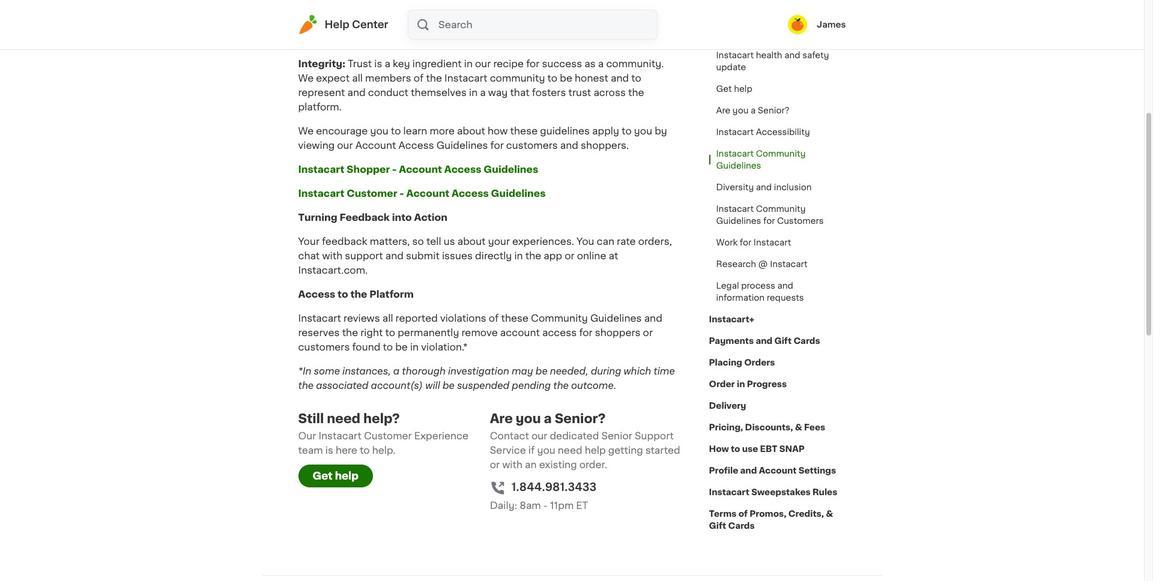 Task type: vqa. For each thing, say whether or not it's contained in the screenshot.
our inside the are you a senior? contact our dedicated senior support service if you need help getting started or with an existing order.
yes



Task type: locate. For each thing, give the bounding box(es) containing it.
and inside the legal process and information requests
[[778, 282, 794, 290]]

with down service
[[503, 460, 523, 470]]

you right if
[[538, 446, 556, 456]]

1 horizontal spatial senior?
[[758, 106, 790, 115]]

is inside from the aisles of the grocery store to customers' doors and everywhere in between, we strive to create and maintain a welcoming, inclusive, and respectful environment for everyone, at all times. our expectation is simple: treat others the way you want to be treated.
[[638, 20, 645, 30]]

0 vertical spatial or
[[565, 251, 575, 261]]

viewing
[[298, 141, 335, 150]]

of inside terms of promos, credits, & gift cards
[[739, 510, 748, 519]]

we inside trust is a key ingredient in our recipe for success as a community. we expect all members of the instacart community to be honest and to represent and conduct themselves in a way that fosters trust across the platform.
[[298, 73, 314, 83]]

these
[[511, 126, 538, 136], [501, 314, 529, 323]]

- right the 8am on the bottom
[[544, 501, 548, 511]]

customers inside we encourage you to learn more about how these guidelines apply to you by viewing our account access guidelines for customers and shoppers.
[[507, 141, 558, 150]]

our inside still need help? our instacart customer experience team is here to help.
[[298, 432, 316, 441]]

is down the inclusive,
[[638, 20, 645, 30]]

instacart image
[[298, 15, 318, 34]]

1 horizontal spatial customers
[[507, 141, 558, 150]]

integrity:
[[298, 59, 348, 69]]

0 horizontal spatial way
[[413, 35, 433, 44]]

community.
[[607, 59, 664, 69]]

account inside we encourage you to learn more about how these guidelines apply to you by viewing our account access guidelines for customers and shoppers.
[[356, 141, 396, 150]]

1 vertical spatial with
[[503, 460, 523, 470]]

in
[[357, 6, 366, 16], [464, 59, 473, 69], [469, 88, 478, 97], [515, 251, 523, 261], [410, 343, 419, 352], [737, 380, 746, 389]]

thorough
[[402, 367, 446, 376]]

expectation
[[577, 20, 635, 30]]

0 vertical spatial community
[[756, 150, 806, 158]]

or down service
[[490, 460, 500, 470]]

our
[[557, 20, 575, 30], [298, 432, 316, 441]]

the down needed,
[[554, 381, 569, 391]]

feedback
[[322, 237, 368, 246]]

1 horizontal spatial or
[[565, 251, 575, 261]]

a down "customers'"
[[572, 6, 577, 16]]

get down update
[[717, 85, 732, 93]]

for inside instacart reviews all reported violations of these community guidelines and reserves the right to permanently remove account access for shoppers or customers found to be in violation.*
[[580, 328, 593, 338]]

center
[[352, 20, 389, 29]]

safety for food and product safety
[[794, 29, 821, 38]]

community inside instacart community guidelines
[[756, 150, 806, 158]]

1 vertical spatial are
[[490, 413, 513, 425]]

customer
[[347, 189, 398, 198], [364, 432, 412, 441]]

placing
[[709, 359, 743, 367]]

1 vertical spatial way
[[489, 88, 508, 97]]

james
[[817, 20, 846, 29]]

2 horizontal spatial or
[[643, 328, 653, 338]]

so
[[413, 237, 424, 246]]

grocery
[[453, 0, 491, 1]]

and down store at the top of the page
[[507, 6, 525, 16]]

1 vertical spatial gift
[[709, 522, 727, 531]]

0 vertical spatial with
[[322, 251, 343, 261]]

guidelines inside we encourage you to learn more about how these guidelines apply to you by viewing our account access guidelines for customers and shoppers.
[[437, 141, 488, 150]]

1 we from the top
[[298, 73, 314, 83]]

1 vertical spatial at
[[609, 251, 619, 261]]

ebt
[[761, 445, 778, 454]]

1 vertical spatial we
[[298, 126, 314, 136]]

1 vertical spatial &
[[826, 510, 834, 519]]

pending
[[512, 381, 551, 391]]

you
[[435, 35, 453, 44], [733, 106, 749, 115], [370, 126, 389, 136], [635, 126, 653, 136], [516, 413, 541, 425], [538, 446, 556, 456]]

2 horizontal spatial help
[[734, 85, 753, 93]]

and down the matters,
[[386, 251, 404, 261]]

needed,
[[550, 367, 589, 376]]

access down instacart.com.
[[298, 290, 336, 299]]

legal
[[717, 282, 740, 290]]

way down environment
[[413, 35, 433, 44]]

are for are you a senior?
[[717, 106, 731, 115]]

which
[[624, 367, 652, 376]]

directly
[[475, 251, 512, 261]]

way left that at the left top of the page
[[489, 88, 508, 97]]

aisles
[[392, 0, 420, 1]]

guidelines
[[437, 141, 488, 150], [717, 162, 762, 170], [484, 165, 539, 174], [491, 189, 546, 198], [717, 217, 762, 225], [591, 314, 642, 323]]

1 about from the top
[[457, 126, 486, 136]]

0 vertical spatial -
[[392, 165, 397, 174]]

here
[[336, 446, 358, 456]]

1 vertical spatial customer
[[364, 432, 412, 441]]

is
[[638, 20, 645, 30], [375, 59, 383, 69], [326, 446, 333, 456]]

shoppers.
[[581, 141, 629, 150]]

customers down guidelines
[[507, 141, 558, 150]]

0 vertical spatial senior?
[[758, 106, 790, 115]]

all inside from the aisles of the grocery store to customers' doors and everywhere in between, we strive to create and maintain a welcoming, inclusive, and respectful environment for everyone, at all times. our expectation is simple: treat others the way you want to be treated.
[[512, 20, 523, 30]]

the right across
[[629, 88, 645, 97]]

about inside your feedback matters, so tell us about your experiences. you can rate orders, chat with support and submit issues directly in the app or online at instacart.com.
[[458, 237, 486, 246]]

1 vertical spatial get
[[313, 472, 333, 481]]

1 horizontal spatial cards
[[794, 337, 821, 346]]

community for instacart community guidelines
[[756, 150, 806, 158]]

1 vertical spatial -
[[400, 189, 404, 198]]

of inside from the aisles of the grocery store to customers' doors and everywhere in between, we strive to create and maintain a welcoming, inclusive, and respectful environment for everyone, at all times. our expectation is simple: treat others the way you want to be treated.
[[422, 0, 432, 1]]

community up customers
[[756, 205, 806, 213]]

2 vertical spatial -
[[544, 501, 548, 511]]

1 horizontal spatial -
[[400, 189, 404, 198]]

we inside we encourage you to learn more about how these guidelines apply to you by viewing our account access guidelines for customers and shoppers.
[[298, 126, 314, 136]]

instacart right @
[[771, 260, 808, 269]]

guidelines up diversity
[[717, 162, 762, 170]]

help up order. on the right bottom of the page
[[585, 446, 606, 456]]

1 vertical spatial need
[[558, 446, 583, 456]]

1 horizontal spatial need
[[558, 446, 583, 456]]

account up shopper
[[356, 141, 396, 150]]

0 horizontal spatial help
[[335, 472, 359, 481]]

- right shopper
[[392, 165, 397, 174]]

access up us
[[452, 189, 489, 198]]

you left learn
[[370, 126, 389, 136]]

0 horizontal spatial need
[[327, 413, 361, 425]]

work for instacart link
[[709, 232, 799, 254]]

2 vertical spatial is
[[326, 446, 333, 456]]

are down get help link
[[717, 106, 731, 115]]

0 horizontal spatial cards
[[729, 522, 755, 531]]

0 horizontal spatial senior?
[[555, 413, 606, 425]]

1 horizontal spatial gift
[[775, 337, 792, 346]]

0 horizontal spatial get
[[313, 472, 333, 481]]

or inside are you a senior? contact our dedicated senior support service if you need help getting started or with an existing order.
[[490, 460, 500, 470]]

1 horizontal spatial get
[[717, 85, 732, 93]]

2 horizontal spatial all
[[512, 20, 523, 30]]

trust is a key ingredient in our recipe for success as a community. we expect all members of the instacart community to be honest and to represent and conduct themselves in a way that fosters trust across the platform.
[[298, 59, 664, 112]]

and down instacart community guidelines
[[756, 183, 772, 192]]

1 horizontal spatial all
[[383, 314, 393, 323]]

and up requests
[[778, 282, 794, 290]]

or inside instacart reviews all reported violations of these community guidelines and reserves the right to permanently remove account access for shoppers or customers found to be in violation.*
[[643, 328, 653, 338]]

fees
[[805, 424, 826, 432]]

senior? up the 'accessibility'
[[758, 106, 790, 115]]

fosters
[[532, 88, 566, 97]]

guidelines inside instacart community guidelines
[[717, 162, 762, 170]]

about left how
[[457, 126, 486, 136]]

1 vertical spatial about
[[458, 237, 486, 246]]

instacart
[[717, 51, 754, 59], [445, 73, 488, 83], [717, 128, 754, 136], [717, 150, 754, 158], [298, 165, 345, 174], [298, 189, 345, 198], [717, 205, 754, 213], [754, 239, 792, 247], [771, 260, 808, 269], [298, 314, 341, 323], [319, 432, 362, 441], [709, 489, 750, 497]]

about for guidelines
[[457, 126, 486, 136]]

instacart up 'themselves'
[[445, 73, 488, 83]]

1 horizontal spatial way
[[489, 88, 508, 97]]

requests
[[767, 294, 805, 302]]

and down guidelines
[[561, 141, 579, 150]]

2 horizontal spatial -
[[544, 501, 548, 511]]

guidelines up work
[[717, 217, 762, 225]]

these right how
[[511, 126, 538, 136]]

0 vertical spatial way
[[413, 35, 433, 44]]

our
[[475, 59, 491, 69], [337, 141, 353, 150], [532, 432, 548, 441]]

safety down james link
[[803, 51, 830, 59]]

that
[[510, 88, 530, 97]]

at down create
[[500, 20, 509, 30]]

your feedback matters, so tell us about your experiences. you can rate orders, chat with support and submit issues directly in the app or online at instacart.com.
[[298, 237, 672, 275]]

customer inside still need help? our instacart customer experience team is here to help.
[[364, 432, 412, 441]]

in inside your feedback matters, so tell us about your experiences. you can rate orders, chat with support and submit issues directly in the app or online at instacart.com.
[[515, 251, 523, 261]]

instacart reviews all reported violations of these community guidelines and reserves the right to permanently remove account access for shoppers or customers found to be in violation.*
[[298, 314, 663, 352]]

0 vertical spatial safety
[[794, 29, 821, 38]]

dedicated
[[550, 432, 599, 441]]

safety down 'james'
[[794, 29, 821, 38]]

instacart inside still need help? our instacart customer experience team is here to help.
[[319, 432, 362, 441]]

need down the dedicated
[[558, 446, 583, 456]]

0 horizontal spatial with
[[322, 251, 343, 261]]

0 vertical spatial about
[[457, 126, 486, 136]]

senior? for are you a senior?
[[758, 106, 790, 115]]

cards
[[794, 337, 821, 346], [729, 522, 755, 531]]

1 horizontal spatial get help
[[717, 85, 753, 93]]

you inside from the aisles of the grocery store to customers' doors and everywhere in between, we strive to create and maintain a welcoming, inclusive, and respectful environment for everyone, at all times. our expectation is simple: treat others the way you want to be treated.
[[435, 35, 453, 44]]

by
[[655, 126, 668, 136]]

get inside button
[[313, 472, 333, 481]]

0 vertical spatial our
[[557, 20, 575, 30]]

1 horizontal spatial our
[[475, 59, 491, 69]]

these inside instacart reviews all reported violations of these community guidelines and reserves the right to permanently remove account access for shoppers or customers found to be in violation.*
[[501, 314, 529, 323]]

our inside from the aisles of the grocery store to customers' doors and everywhere in between, we strive to create and maintain a welcoming, inclusive, and respectful environment for everyone, at all times. our expectation is simple: treat others the way you want to be treated.
[[557, 20, 575, 30]]

be down permanently
[[396, 343, 408, 352]]

2 vertical spatial help
[[335, 472, 359, 481]]

0 vertical spatial gift
[[775, 337, 792, 346]]

update
[[717, 63, 747, 72]]

cards inside terms of promos, credits, & gift cards
[[729, 522, 755, 531]]

diversity and inclusion link
[[709, 177, 819, 198]]

about for issues
[[458, 237, 486, 246]]

0 horizontal spatial all
[[352, 73, 363, 83]]

get help down update
[[717, 85, 753, 93]]

instacart inside instacart community guidelines for customers
[[717, 205, 754, 213]]

instacart up here
[[319, 432, 362, 441]]

2 we from the top
[[298, 126, 314, 136]]

in down the from
[[357, 6, 366, 16]]

to
[[520, 0, 531, 1], [461, 6, 471, 16], [481, 35, 491, 44], [548, 73, 558, 83], [632, 73, 642, 83], [391, 126, 401, 136], [622, 126, 632, 136], [338, 290, 348, 299], [385, 328, 395, 338], [383, 343, 393, 352], [731, 445, 741, 454], [360, 446, 370, 456]]

is left here
[[326, 446, 333, 456]]

across
[[594, 88, 626, 97]]

reserves
[[298, 328, 340, 338]]

need inside are you a senior? contact our dedicated senior support service if you need help getting started or with an existing order.
[[558, 446, 583, 456]]

these up account
[[501, 314, 529, 323]]

1 horizontal spatial at
[[609, 251, 619, 261]]

community for instacart community guidelines for customers
[[756, 205, 806, 213]]

for down strive
[[434, 20, 447, 30]]

0 vertical spatial &
[[796, 424, 803, 432]]

issues
[[442, 251, 473, 261]]

to right 'right'
[[385, 328, 395, 338]]

0 horizontal spatial our
[[298, 432, 316, 441]]

2 vertical spatial community
[[531, 314, 588, 323]]

0 horizontal spatial our
[[337, 141, 353, 150]]

the down reviews
[[342, 328, 358, 338]]

to left use
[[731, 445, 741, 454]]

we
[[298, 73, 314, 83], [298, 126, 314, 136]]

research @ instacart
[[717, 260, 808, 269]]

between,
[[368, 6, 413, 16]]

turning
[[298, 213, 338, 222]]

a up the dedicated
[[544, 413, 552, 425]]

be inside instacart reviews all reported violations of these community guidelines and reserves the right to permanently remove account access for shoppers or customers found to be in violation.*
[[396, 343, 408, 352]]

and
[[620, 0, 639, 1], [507, 6, 525, 16], [298, 20, 317, 30], [740, 29, 756, 38], [785, 51, 801, 59], [611, 73, 629, 83], [348, 88, 366, 97], [561, 141, 579, 150], [756, 183, 772, 192], [386, 251, 404, 261], [778, 282, 794, 290], [645, 314, 663, 323], [756, 337, 773, 346], [741, 467, 757, 475]]

or right shoppers
[[643, 328, 653, 338]]

expect
[[316, 73, 350, 83]]

1 horizontal spatial our
[[557, 20, 575, 30]]

with inside are you a senior? contact our dedicated senior support service if you need help getting started or with an existing order.
[[503, 460, 523, 470]]

about inside we encourage you to learn more about how these guidelines apply to you by viewing our account access guidelines for customers and shoppers.
[[457, 126, 486, 136]]

action
[[414, 213, 448, 222]]

2 about from the top
[[458, 237, 486, 246]]

our up if
[[532, 432, 548, 441]]

2 vertical spatial or
[[490, 460, 500, 470]]

0 vertical spatial get help
[[717, 85, 753, 93]]

0 horizontal spatial at
[[500, 20, 509, 30]]

be up pending
[[536, 367, 548, 376]]

instacart community guidelines for customers
[[717, 205, 824, 225]]

1 horizontal spatial are
[[717, 106, 731, 115]]

1 vertical spatial cards
[[729, 522, 755, 531]]

1 vertical spatial safety
[[803, 51, 830, 59]]

is up members
[[375, 59, 383, 69]]

community inside instacart reviews all reported violations of these community guidelines and reserves the right to permanently remove account access for shoppers or customers found to be in violation.*
[[531, 314, 588, 323]]

support
[[345, 251, 383, 261]]

1 vertical spatial help
[[585, 446, 606, 456]]

0 vertical spatial all
[[512, 20, 523, 30]]

1 horizontal spatial help
[[585, 446, 606, 456]]

community up access in the bottom of the page
[[531, 314, 588, 323]]

instacart up update
[[717, 51, 754, 59]]

instacart up diversity
[[717, 150, 754, 158]]

key
[[393, 59, 410, 69]]

cards down requests
[[794, 337, 821, 346]]

0 horizontal spatial customers
[[298, 343, 350, 352]]

1 vertical spatial senior?
[[555, 413, 606, 425]]

and up across
[[611, 73, 629, 83]]

senior? inside are you a senior? contact our dedicated senior support service if you need help getting started or with an existing order.
[[555, 413, 606, 425]]

help up are you a senior?
[[734, 85, 753, 93]]

to right the want
[[481, 35, 491, 44]]

1 vertical spatial our
[[298, 432, 316, 441]]

instacart sweepstakes rules link
[[709, 482, 838, 504]]

for up work for instacart
[[764, 217, 776, 225]]

all down trust
[[352, 73, 363, 83]]

0 vertical spatial our
[[475, 59, 491, 69]]

with up instacart.com.
[[322, 251, 343, 261]]

get help link
[[709, 78, 760, 100]]

0 vertical spatial customers
[[507, 141, 558, 150]]

process
[[742, 282, 776, 290]]

get down the "team"
[[313, 472, 333, 481]]

0 vertical spatial we
[[298, 73, 314, 83]]

0 vertical spatial cards
[[794, 337, 821, 346]]

the down experiences.
[[526, 251, 542, 261]]

- up into
[[400, 189, 404, 198]]

1 horizontal spatial with
[[503, 460, 523, 470]]

in inside from the aisles of the grocery store to customers' doors and everywhere in between, we strive to create and maintain a welcoming, inclusive, and respectful environment for everyone, at all times. our expectation is simple: treat others the way you want to be treated.
[[357, 6, 366, 16]]

- for 8am
[[544, 501, 548, 511]]

0 horizontal spatial are
[[490, 413, 513, 425]]

0 vertical spatial at
[[500, 20, 509, 30]]

0 vertical spatial get
[[717, 85, 732, 93]]

and inside your feedback matters, so tell us about your experiences. you can rate orders, chat with support and submit issues directly in the app or online at instacart.com.
[[386, 251, 404, 261]]

are inside are you a senior? contact our dedicated senior support service if you need help getting started or with an existing order.
[[490, 413, 513, 425]]

1 horizontal spatial is
[[375, 59, 383, 69]]

chat
[[298, 251, 320, 261]]

and inside instacart health and safety update
[[785, 51, 801, 59]]

0 vertical spatial help
[[734, 85, 753, 93]]

access to the platform
[[298, 290, 416, 299]]

1 vertical spatial or
[[643, 328, 653, 338]]

about up issues
[[458, 237, 486, 246]]

1 vertical spatial all
[[352, 73, 363, 83]]

guidelines up shoppers
[[591, 314, 642, 323]]

0 horizontal spatial gift
[[709, 522, 727, 531]]

app
[[544, 251, 563, 261]]

turning feedback into action
[[298, 213, 450, 222]]

gift up orders
[[775, 337, 792, 346]]

we up represent
[[298, 73, 314, 83]]

help down here
[[335, 472, 359, 481]]

2 vertical spatial our
[[532, 432, 548, 441]]

for right access in the bottom of the page
[[580, 328, 593, 338]]

0 horizontal spatial get help
[[313, 472, 359, 481]]

all
[[512, 20, 523, 30], [352, 73, 363, 83], [383, 314, 393, 323]]

work
[[717, 239, 738, 247]]

0 horizontal spatial -
[[392, 165, 397, 174]]

of up remove
[[489, 314, 499, 323]]

in inside order in progress link
[[737, 380, 746, 389]]

0 vertical spatial are
[[717, 106, 731, 115]]

gift down terms
[[709, 522, 727, 531]]

0 vertical spatial is
[[638, 20, 645, 30]]

of down "ingredient"
[[414, 73, 424, 83]]

safety inside instacart health and safety update
[[803, 51, 830, 59]]

user avatar image
[[789, 15, 808, 34]]

1 vertical spatial is
[[375, 59, 383, 69]]

0 horizontal spatial is
[[326, 446, 333, 456]]

2 vertical spatial all
[[383, 314, 393, 323]]

1 vertical spatial get help
[[313, 472, 359, 481]]

1 vertical spatial our
[[337, 141, 353, 150]]

- for customer
[[400, 189, 404, 198]]

access down learn
[[399, 141, 434, 150]]

1 horizontal spatial &
[[826, 510, 834, 519]]

&
[[796, 424, 803, 432], [826, 510, 834, 519]]

your
[[298, 237, 320, 246]]

1 vertical spatial customers
[[298, 343, 350, 352]]

for up 'community'
[[527, 59, 540, 69]]

treat
[[336, 35, 358, 44]]

right
[[361, 328, 383, 338]]

and up time
[[645, 314, 663, 323]]

1 vertical spatial community
[[756, 205, 806, 213]]

feedback
[[340, 213, 390, 222]]

gift inside terms of promos, credits, & gift cards
[[709, 522, 727, 531]]

tell
[[427, 237, 441, 246]]

be down success
[[560, 73, 573, 83]]

2 horizontal spatial is
[[638, 20, 645, 30]]

at down can
[[609, 251, 619, 261]]

trust
[[569, 88, 592, 97]]

be up recipe
[[494, 35, 506, 44]]

help?
[[364, 413, 400, 425]]

instacart down profile
[[709, 489, 750, 497]]

the
[[374, 0, 390, 1], [435, 0, 451, 1], [395, 35, 411, 44], [426, 73, 442, 83], [629, 88, 645, 97], [526, 251, 542, 261], [351, 290, 367, 299], [342, 328, 358, 338], [298, 381, 314, 391], [554, 381, 569, 391]]

a left key
[[385, 59, 391, 69]]

community inside instacart community guidelines for customers
[[756, 205, 806, 213]]

0 vertical spatial need
[[327, 413, 361, 425]]

way inside trust is a key ingredient in our recipe for success as a community. we expect all members of the instacart community to be honest and to represent and conduct themselves in a way that fosters trust across the platform.
[[489, 88, 508, 97]]

- for shopper
[[392, 165, 397, 174]]

customer up turning feedback into action
[[347, 189, 398, 198]]

customer up 'help.'
[[364, 432, 412, 441]]

our down encourage in the top of the page
[[337, 141, 353, 150]]

all up treated.
[[512, 20, 523, 30]]

1 vertical spatial these
[[501, 314, 529, 323]]

experience
[[414, 432, 469, 441]]

our inside we encourage you to learn more about how these guidelines apply to you by viewing our account access guidelines for customers and shoppers.
[[337, 141, 353, 150]]

2 horizontal spatial our
[[532, 432, 548, 441]]

themselves
[[411, 88, 467, 97]]

0 horizontal spatial or
[[490, 460, 500, 470]]

all inside instacart reviews all reported violations of these community guidelines and reserves the right to permanently remove account access for shoppers or customers found to be in violation.*
[[383, 314, 393, 323]]



Task type: describe. For each thing, give the bounding box(es) containing it.
and inside we encourage you to learn more about how these guidelines apply to you by viewing our account access guidelines for customers and shoppers.
[[561, 141, 579, 150]]

settings
[[799, 467, 837, 475]]

health
[[756, 51, 783, 59]]

you
[[577, 237, 595, 246]]

rate
[[617, 237, 636, 246]]

we
[[416, 6, 430, 16]]

instacart inside trust is a key ingredient in our recipe for success as a community. we expect all members of the instacart community to be honest and to represent and conduct themselves in a way that fosters trust across the platform.
[[445, 73, 488, 83]]

submit
[[406, 251, 440, 261]]

food and product safety
[[717, 29, 821, 38]]

and right food in the right top of the page
[[740, 29, 756, 38]]

access down we encourage you to learn more about how these guidelines apply to you by viewing our account access guidelines for customers and shoppers.
[[445, 165, 482, 174]]

recipe
[[494, 59, 524, 69]]

to right apply
[[622, 126, 632, 136]]

instacart inside instacart health and safety update
[[717, 51, 754, 59]]

some
[[314, 367, 340, 376]]

rules
[[813, 489, 838, 497]]

terms
[[709, 510, 737, 519]]

community
[[490, 73, 545, 83]]

a inside from the aisles of the grocery store to customers' doors and everywhere in between, we strive to create and maintain a welcoming, inclusive, and respectful environment for everyone, at all times. our expectation is simple: treat others the way you want to be treated.
[[572, 6, 577, 16]]

in right 'themselves'
[[469, 88, 478, 97]]

instacart sweepstakes rules
[[709, 489, 838, 497]]

can
[[597, 237, 615, 246]]

pricing,
[[709, 424, 744, 432]]

placing orders
[[709, 359, 776, 367]]

instacart down the are you a senior? link
[[717, 128, 754, 136]]

violation.*
[[421, 343, 468, 352]]

instacart inside instacart community guidelines
[[717, 150, 754, 158]]

how
[[709, 445, 729, 454]]

the up strive
[[435, 0, 451, 1]]

is inside still need help? our instacart customer experience team is here to help.
[[326, 446, 333, 456]]

to down "grocery"
[[461, 6, 471, 16]]

the down environment
[[395, 35, 411, 44]]

instacart health and safety update
[[717, 51, 830, 72]]

to up fosters
[[548, 73, 558, 83]]

the up reviews
[[351, 290, 367, 299]]

research
[[717, 260, 757, 269]]

orders,
[[639, 237, 672, 246]]

for inside trust is a key ingredient in our recipe for success as a community. we expect all members of the instacart community to be honest and to represent and conduct themselves in a way that fosters trust across the platform.
[[527, 59, 540, 69]]

*in
[[298, 367, 312, 376]]

senior? for are you a senior? contact our dedicated senior support service if you need help getting started or with an existing order.
[[555, 413, 606, 425]]

instacart inside instacart reviews all reported violations of these community guidelines and reserves the right to permanently remove account access for shoppers or customers found to be in violation.*
[[298, 314, 341, 323]]

times.
[[525, 20, 555, 30]]

and down the expect
[[348, 88, 366, 97]]

and up simple:
[[298, 20, 317, 30]]

a inside are you a senior? contact our dedicated senior support service if you need help getting started or with an existing order.
[[544, 413, 552, 425]]

delivery link
[[709, 395, 747, 417]]

instacart community guidelines
[[717, 150, 806, 170]]

you down get help link
[[733, 106, 749, 115]]

experiences.
[[513, 237, 575, 246]]

guidelines up your
[[491, 189, 546, 198]]

instacart shopper - account access guidelines link
[[298, 165, 541, 174]]

treated.
[[509, 35, 547, 44]]

safety for instacart health and safety update
[[803, 51, 830, 59]]

need inside still need help? our instacart customer experience team is here to help.
[[327, 413, 361, 425]]

Search search field
[[438, 10, 657, 39]]

inclusive,
[[637, 6, 682, 16]]

@
[[759, 260, 768, 269]]

pricing, discounts, & fees link
[[709, 417, 826, 439]]

as
[[585, 59, 596, 69]]

investigation
[[448, 367, 510, 376]]

of inside instacart reviews all reported violations of these community guidelines and reserves the right to permanently remove account access for shoppers or customers found to be in violation.*
[[489, 314, 499, 323]]

access inside we encourage you to learn more about how these guidelines apply to you by viewing our account access guidelines for customers and shoppers.
[[399, 141, 434, 150]]

in down the want
[[464, 59, 473, 69]]

our inside are you a senior? contact our dedicated senior support service if you need help getting started or with an existing order.
[[532, 432, 548, 441]]

order
[[709, 380, 735, 389]]

help
[[325, 20, 350, 29]]

with inside your feedback matters, so tell us about your experiences. you can rate orders, chat with support and submit issues directly in the app or online at instacart.com.
[[322, 251, 343, 261]]

you left by
[[635, 126, 653, 136]]

instacart up @
[[754, 239, 792, 247]]

the down the *in
[[298, 381, 314, 391]]

your
[[488, 237, 510, 246]]

help center
[[325, 20, 389, 29]]

get help inside button
[[313, 472, 359, 481]]

payments and gift cards link
[[709, 331, 821, 352]]

instacart customer - account access guidelines
[[298, 189, 548, 198]]

a inside *in some instances, a thorough investigation may be needed, during which time the associated account(s) will be suspended pending the outcome.
[[394, 367, 400, 376]]

payments
[[709, 337, 754, 346]]

a up instacart accessibility link on the right
[[751, 106, 756, 115]]

1.844.981.3433 link
[[512, 480, 597, 496]]

may
[[512, 367, 533, 376]]

service
[[490, 446, 526, 456]]

apply
[[593, 126, 620, 136]]

help center link
[[298, 15, 389, 34]]

in inside instacart reviews all reported violations of these community guidelines and reserves the right to permanently remove account access for shoppers or customers found to be in violation.*
[[410, 343, 419, 352]]

platform
[[370, 290, 414, 299]]

order in progress
[[709, 380, 787, 389]]

be right will
[[443, 381, 455, 391]]

at inside your feedback matters, so tell us about your experiences. you can rate orders, chat with support and submit issues directly in the app or online at instacart.com.
[[609, 251, 619, 261]]

0 horizontal spatial &
[[796, 424, 803, 432]]

our inside trust is a key ingredient in our recipe for success as a community. we expect all members of the instacart community to be honest and to represent and conduct themselves in a way that fosters trust across the platform.
[[475, 59, 491, 69]]

are for are you a senior? contact our dedicated senior support service if you need help getting started or with an existing order.
[[490, 413, 513, 425]]

how to use ebt snap link
[[709, 439, 805, 460]]

the inside instacart reviews all reported violations of these community guidelines and reserves the right to permanently remove account access for shoppers or customers found to be in violation.*
[[342, 328, 358, 338]]

guidelines down how
[[484, 165, 539, 174]]

represent
[[298, 88, 345, 97]]

contact
[[490, 432, 529, 441]]

instacart customer - account access guidelines link
[[298, 189, 548, 198]]

to down 'community.'
[[632, 73, 642, 83]]

you up contact
[[516, 413, 541, 425]]

guidelines inside instacart reviews all reported violations of these community guidelines and reserves the right to permanently remove account access for shoppers or customers found to be in violation.*
[[591, 314, 642, 323]]

is inside trust is a key ingredient in our recipe for success as a community. we expect all members of the instacart community to be honest and to represent and conduct themselves in a way that fosters trust across the platform.
[[375, 59, 383, 69]]

still
[[298, 413, 324, 425]]

to right found
[[383, 343, 393, 352]]

account up sweepstakes
[[759, 467, 797, 475]]

help inside are you a senior? contact our dedicated senior support service if you need help getting started or with an existing order.
[[585, 446, 606, 456]]

customers inside instacart reviews all reported violations of these community guidelines and reserves the right to permanently remove account access for shoppers or customers found to be in violation.*
[[298, 343, 350, 352]]

of inside trust is a key ingredient in our recipe for success as a community. we expect all members of the instacart community to be honest and to represent and conduct themselves in a way that fosters trust across the platform.
[[414, 73, 424, 83]]

a right the as
[[598, 59, 604, 69]]

guidelines inside instacart community guidelines for customers
[[717, 217, 762, 225]]

the inside your feedback matters, so tell us about your experiences. you can rate orders, chat with support and submit issues directly in the app or online at instacart.com.
[[526, 251, 542, 261]]

sweepstakes
[[752, 489, 811, 497]]

& inside terms of promos, credits, & gift cards
[[826, 510, 834, 519]]

james link
[[789, 15, 846, 34]]

be inside from the aisles of the grocery store to customers' doors and everywhere in between, we strive to create and maintain a welcoming, inclusive, and respectful environment for everyone, at all times. our expectation is simple: treat others the way you want to be treated.
[[494, 35, 506, 44]]

to down instacart.com.
[[338, 290, 348, 299]]

from the aisles of the grocery store to customers' doors and everywhere in between, we strive to create and maintain a welcoming, inclusive, and respectful environment for everyone, at all times. our expectation is simple: treat others the way you want to be treated.
[[298, 0, 682, 44]]

honest
[[575, 73, 609, 83]]

instacart down viewing at the top left
[[298, 165, 345, 174]]

create
[[474, 6, 504, 16]]

to inside still need help? our instacart customer experience team is here to help.
[[360, 446, 370, 456]]

account up action
[[407, 189, 450, 198]]

suspended
[[457, 381, 510, 391]]

for inside work for instacart link
[[740, 239, 752, 247]]

instacart up turning
[[298, 189, 345, 198]]

the down "ingredient"
[[426, 73, 442, 83]]

encourage
[[316, 126, 368, 136]]

1.844.981.3433
[[512, 482, 597, 493]]

to right store at the top of the page
[[520, 0, 531, 1]]

at inside from the aisles of the grocery store to customers' doors and everywhere in between, we strive to create and maintain a welcoming, inclusive, and respectful environment for everyone, at all times. our expectation is simple: treat others the way you want to be treated.
[[500, 20, 509, 30]]

daily:
[[490, 501, 518, 511]]

store
[[493, 0, 518, 1]]

0 vertical spatial customer
[[347, 189, 398, 198]]

associated
[[316, 381, 369, 391]]

terms of promos, credits, & gift cards link
[[709, 504, 846, 537]]

environment
[[371, 20, 432, 30]]

ingredient
[[413, 59, 462, 69]]

information
[[717, 294, 765, 302]]

and up 'welcoming,'
[[620, 0, 639, 1]]

or inside your feedback matters, so tell us about your experiences. you can rate orders, chat with support and submit issues directly in the app or online at instacart.com.
[[565, 251, 575, 261]]

a left that at the left top of the page
[[480, 88, 486, 97]]

order in progress link
[[709, 374, 787, 395]]

help inside button
[[335, 472, 359, 481]]

support
[[635, 432, 674, 441]]

instacart shopper - account access guidelines
[[298, 165, 541, 174]]

be inside trust is a key ingredient in our recipe for success as a community. we expect all members of the instacart community to be honest and to represent and conduct themselves in a way that fosters trust across the platform.
[[560, 73, 573, 83]]

for inside we encourage you to learn more about how these guidelines apply to you by viewing our account access guidelines for customers and shoppers.
[[491, 141, 504, 150]]

account up instacart customer - account access guidelines at the left
[[399, 165, 442, 174]]

are you a senior? contact our dedicated senior support service if you need help getting started or with an existing order.
[[490, 413, 681, 470]]

and up orders
[[756, 337, 773, 346]]

and inside instacart reviews all reported violations of these community guidelines and reserves the right to permanently remove account access for shoppers or customers found to be in violation.*
[[645, 314, 663, 323]]

delivery
[[709, 402, 747, 410]]

the up between, at top left
[[374, 0, 390, 1]]

and down use
[[741, 467, 757, 475]]

others
[[361, 35, 392, 44]]

customers
[[778, 217, 824, 225]]

to left learn
[[391, 126, 401, 136]]

everyone,
[[450, 20, 497, 30]]

way inside from the aisles of the grocery store to customers' doors and everywhere in between, we strive to create and maintain a welcoming, inclusive, and respectful environment for everyone, at all times. our expectation is simple: treat others the way you want to be treated.
[[413, 35, 433, 44]]

these inside we encourage you to learn more about how these guidelines apply to you by viewing our account access guidelines for customers and shoppers.
[[511, 126, 538, 136]]

terms of promos, credits, & gift cards
[[709, 510, 834, 531]]

*in some instances, a thorough investigation may be needed, during which time the associated account(s) will be suspended pending the outcome.
[[298, 367, 675, 391]]

still need help? our instacart customer experience team is here to help.
[[298, 413, 469, 456]]

snap
[[780, 445, 805, 454]]

all inside trust is a key ingredient in our recipe for success as a community. we expect all members of the instacart community to be honest and to represent and conduct themselves in a way that fosters trust across the platform.
[[352, 73, 363, 83]]

for inside from the aisles of the grocery store to customers' doors and everywhere in between, we strive to create and maintain a welcoming, inclusive, and respectful environment for everyone, at all times. our expectation is simple: treat others the way you want to be treated.
[[434, 20, 447, 30]]

for inside instacart community guidelines for customers
[[764, 217, 776, 225]]

remove
[[462, 328, 498, 338]]

reviews
[[344, 314, 380, 323]]



